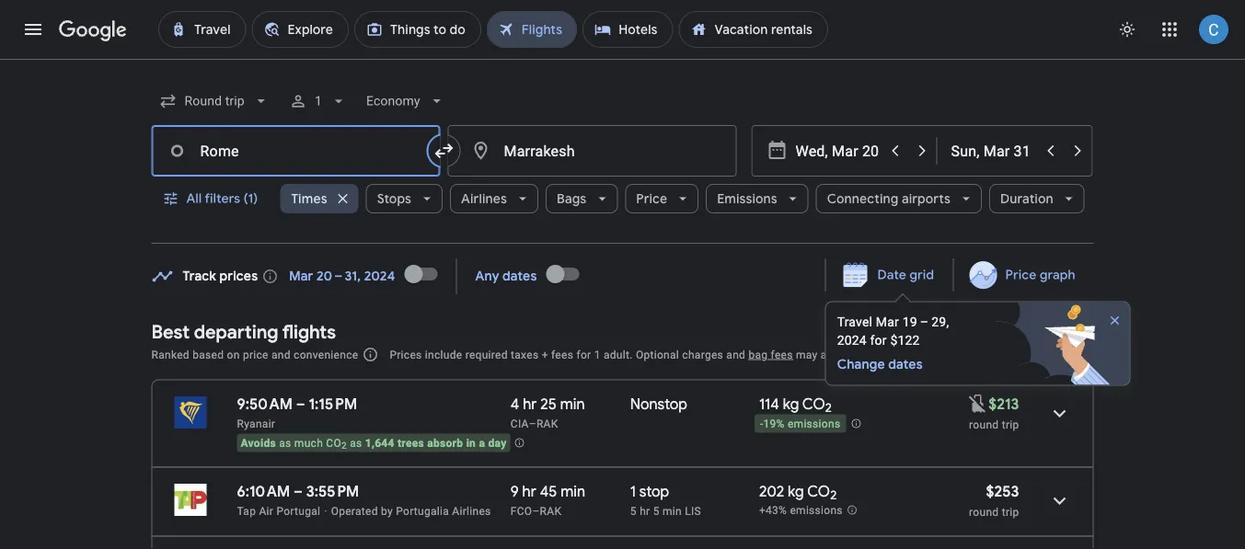 Task type: describe. For each thing, give the bounding box(es) containing it.
0 horizontal spatial dates
[[503, 268, 537, 285]]

20 – 31,
[[317, 268, 361, 285]]

nonstop
[[630, 395, 687, 414]]

min for 9 hr 45 min
[[561, 482, 585, 501]]

1 stop 5 hr 5 min lis
[[630, 482, 701, 518]]

avoids as much co2 as 1644 trees absorb in a day. learn more about this calculation. image
[[514, 438, 525, 449]]

co inside avoids as much co 2 as 1,644 trees absorb in a day
[[326, 437, 341, 450]]

co for 4 hr 25 min
[[802, 395, 825, 414]]

mar 20 – 31, 2024
[[289, 268, 395, 285]]

flight details. leaves giovan battista pastine international airport at 9:50 am on wednesday, march 20 and arrives at marrakesh menara airport at 1:15 pm on wednesday, march 20. image
[[1038, 392, 1082, 436]]

much
[[294, 437, 323, 450]]

1 vertical spatial emissions
[[790, 504, 843, 517]]

travel
[[837, 315, 876, 330]]

213 US dollars text field
[[989, 395, 1019, 414]]

202
[[759, 482, 784, 501]]

airlines inside popup button
[[461, 190, 507, 207]]

passenger
[[854, 348, 909, 361]]

track prices
[[183, 268, 258, 285]]

sort by:
[[1017, 346, 1064, 363]]

a
[[479, 437, 485, 450]]

mar for 20 – 31,
[[289, 268, 313, 285]]

grid
[[910, 267, 934, 283]]

prices
[[219, 268, 258, 285]]

times
[[291, 190, 327, 207]]

all filters (1)
[[186, 190, 258, 207]]

2 for 4 hr 25 min
[[825, 401, 832, 416]]

2 fees from the left
[[771, 348, 793, 361]]

airlines button
[[450, 177, 538, 221]]

kg for 202
[[788, 482, 804, 501]]

min for 4 hr 25 min
[[560, 395, 585, 414]]

1 trip from the top
[[1002, 418, 1019, 431]]

1 as from the left
[[279, 437, 291, 450]]

day
[[488, 437, 507, 450]]

price graph
[[1005, 267, 1075, 283]]

avoids as much co 2 as 1,644 trees absorb in a day
[[241, 437, 507, 452]]

on
[[227, 348, 240, 361]]

lis
[[685, 505, 701, 518]]

– inside 4 hr 25 min cia – rak
[[529, 417, 536, 430]]

kg for 114
[[783, 395, 799, 414]]

leaves giovan battista pastine international airport at 9:50 am on wednesday, march 20 and arrives at marrakesh menara airport at 1:15 pm on wednesday, march 20. element
[[237, 395, 357, 414]]

taxes
[[511, 348, 539, 361]]

required
[[465, 348, 508, 361]]

1 button
[[281, 79, 355, 123]]

convenience
[[294, 348, 358, 361]]

absorb
[[427, 437, 463, 450]]

mar for 19 – 29,
[[876, 315, 899, 330]]

9:50 am
[[237, 395, 293, 414]]

– inside 9 hr 45 min fco – rak
[[532, 505, 540, 518]]

2 5 from the left
[[653, 505, 660, 518]]

mar 19 – 29, 2024
[[837, 315, 949, 348]]

flight details. leaves leonardo da vinci–fiumicino airport at 6:10 am on wednesday, march 20 and arrives at marrakesh menara airport at 3:55 pm on wednesday, march 20. image
[[1038, 479, 1082, 523]]

optional
[[636, 348, 679, 361]]

6:10 am – 3:55 pm
[[237, 482, 359, 501]]

$122
[[890, 333, 920, 348]]

best departing flights main content
[[151, 252, 1150, 549]]

portugal
[[276, 505, 320, 518]]

main menu image
[[22, 18, 44, 40]]

hr inside 1 stop 5 hr 5 min lis
[[640, 505, 650, 518]]

operated by portugalia airlines
[[331, 505, 491, 518]]

leaves leonardo da vinci–fiumicino airport at 6:10 am on wednesday, march 20 and arrives at marrakesh menara airport at 3:55 pm on wednesday, march 20. element
[[237, 482, 359, 501]]

any dates
[[475, 268, 537, 285]]

connecting airports
[[827, 190, 951, 207]]

price
[[243, 348, 268, 361]]

Departure time: 9:50 AM. text field
[[237, 395, 293, 414]]

3:55 pm
[[306, 482, 359, 501]]

Departure text field
[[796, 126, 880, 176]]

1 stop flight. element
[[630, 482, 669, 504]]

close image
[[1108, 313, 1122, 328]]

4
[[511, 395, 519, 414]]

times button
[[280, 177, 359, 221]]

sort by: button
[[1009, 338, 1094, 371]]

all
[[186, 190, 202, 207]]

airlines inside best departing flights main content
[[452, 505, 491, 518]]

1:15 pm
[[309, 395, 357, 414]]

rak for 45
[[540, 505, 562, 518]]

swap origin and destination. image
[[433, 140, 455, 162]]

+
[[542, 348, 548, 361]]

1 for 1
[[315, 93, 322, 109]]

+43%
[[759, 504, 787, 517]]

9 hr 45 min fco – rak
[[511, 482, 585, 518]]

flights
[[282, 320, 336, 344]]

$253
[[986, 482, 1019, 501]]

bag
[[749, 348, 768, 361]]

sort
[[1017, 346, 1043, 363]]

departing
[[194, 320, 278, 344]]

min inside 1 stop 5 hr 5 min lis
[[663, 505, 682, 518]]

fco
[[511, 505, 532, 518]]

stops
[[377, 190, 411, 207]]

change dates button
[[837, 356, 963, 374]]

2024 for mar 19 – 29, 2024
[[837, 333, 867, 348]]

for $122 change dates
[[837, 333, 923, 373]]

based
[[193, 348, 224, 361]]

learn more about ranking image
[[362, 346, 379, 363]]

best departing flights
[[151, 320, 336, 344]]

for inside for $122 change dates
[[870, 333, 887, 348]]

price for price
[[636, 190, 667, 207]]

this price for this flight doesn't include overhead bin access. if you need a carry-on bag, use the bags filter to update prices. image
[[967, 393, 989, 415]]

prices include required taxes + fees for 1 adult. optional charges and bag fees may apply. passenger assistance
[[390, 348, 967, 361]]

(1)
[[243, 190, 258, 207]]

-19% emissions
[[760, 418, 841, 431]]

9:50 am – 1:15 pm ryanair
[[237, 395, 357, 430]]

– inside 9:50 am – 1:15 pm ryanair
[[296, 395, 305, 414]]

total duration 9 hr 45 min. element
[[511, 482, 630, 504]]

connecting airports button
[[816, 177, 982, 221]]

Arrival time: 1:15 PM. text field
[[309, 395, 357, 414]]

adult.
[[604, 348, 633, 361]]

emissions
[[717, 190, 777, 207]]

2 inside avoids as much co 2 as 1,644 trees absorb in a day
[[341, 441, 347, 452]]

stop
[[639, 482, 669, 501]]

Arrival time: 3:55 PM. text field
[[306, 482, 359, 501]]

charges
[[682, 348, 723, 361]]



Task type: vqa. For each thing, say whether or not it's contained in the screenshot.
Privacy 'button'
no



Task type: locate. For each thing, give the bounding box(es) containing it.
None text field
[[151, 125, 440, 177]]

0 vertical spatial 1
[[315, 93, 322, 109]]

rak down '45'
[[540, 505, 562, 518]]

2024 down the travel
[[837, 333, 867, 348]]

2 vertical spatial 1
[[630, 482, 636, 501]]

0 horizontal spatial for
[[576, 348, 591, 361]]

ranked
[[151, 348, 190, 361]]

total duration 4 hr 25 min. element
[[511, 395, 630, 416]]

stops button
[[366, 177, 443, 221]]

airports
[[902, 190, 951, 207]]

as
[[279, 437, 291, 450], [350, 437, 362, 450]]

ryanair
[[237, 417, 275, 430]]

1 horizontal spatial dates
[[888, 357, 923, 373]]

0 vertical spatial 2024
[[364, 268, 395, 285]]

price
[[636, 190, 667, 207], [1005, 267, 1036, 283]]

for left adult.
[[576, 348, 591, 361]]

price button
[[625, 177, 699, 221]]

1 horizontal spatial 2024
[[837, 333, 867, 348]]

0 vertical spatial trip
[[1002, 418, 1019, 431]]

round down 253 us dollars "text box"
[[969, 506, 999, 519]]

duration button
[[989, 177, 1085, 221]]

0 horizontal spatial 2024
[[364, 268, 395, 285]]

1 5 from the left
[[630, 505, 637, 518]]

none text field inside search box
[[151, 125, 440, 177]]

emissions button
[[706, 177, 809, 221]]

min
[[560, 395, 585, 414], [561, 482, 585, 501], [663, 505, 682, 518]]

connecting
[[827, 190, 899, 207]]

1 vertical spatial rak
[[540, 505, 562, 518]]

graph
[[1040, 267, 1075, 283]]

1 vertical spatial 2
[[341, 441, 347, 452]]

2 horizontal spatial 1
[[630, 482, 636, 501]]

in
[[466, 437, 476, 450]]

for
[[870, 333, 887, 348], [576, 348, 591, 361]]

mar inside the mar 19 – 29, 2024
[[876, 315, 899, 330]]

best
[[151, 320, 190, 344]]

1 horizontal spatial mar
[[876, 315, 899, 330]]

as left 'much'
[[279, 437, 291, 450]]

+43% emissions
[[759, 504, 843, 517]]

price inside button
[[1005, 267, 1036, 283]]

nonstop flight. element
[[630, 395, 687, 416]]

2 inside 202 kg co 2
[[830, 488, 837, 504]]

19%
[[763, 418, 785, 431]]

1 horizontal spatial for
[[870, 333, 887, 348]]

1 vertical spatial price
[[1005, 267, 1036, 283]]

layover (1 of 1) is a 5 hr 5 min layover at humberto delgado airport in lisbon. element
[[630, 504, 750, 519]]

min right '45'
[[561, 482, 585, 501]]

trip inside $253 round trip
[[1002, 506, 1019, 519]]

co inside '114 kg co 2'
[[802, 395, 825, 414]]

hr inside 9 hr 45 min fco – rak
[[522, 482, 536, 501]]

operated
[[331, 505, 378, 518]]

as left 1,644
[[350, 437, 362, 450]]

fees right bag
[[771, 348, 793, 361]]

0 vertical spatial min
[[560, 395, 585, 414]]

trip
[[1002, 418, 1019, 431], [1002, 506, 1019, 519]]

trip down $213
[[1002, 418, 1019, 431]]

1 inside 'popup button'
[[315, 93, 322, 109]]

$213
[[989, 395, 1019, 414]]

loading results progress bar
[[0, 59, 1245, 63]]

airlines
[[461, 190, 507, 207], [452, 505, 491, 518]]

2024
[[364, 268, 395, 285], [837, 333, 867, 348]]

2 vertical spatial co
[[807, 482, 830, 501]]

min left lis
[[663, 505, 682, 518]]

round down this price for this flight doesn't include overhead bin access. if you need a carry-on bag, use the bags filter to update prices. icon
[[969, 418, 999, 431]]

6:10 am
[[237, 482, 290, 501]]

may
[[796, 348, 818, 361]]

change appearance image
[[1105, 7, 1149, 52]]

114
[[759, 395, 779, 414]]

round trip
[[969, 418, 1019, 431]]

mar
[[289, 268, 313, 285], [876, 315, 899, 330]]

0 horizontal spatial mar
[[289, 268, 313, 285]]

for left $122
[[870, 333, 887, 348]]

2 trip from the top
[[1002, 506, 1019, 519]]

2 and from the left
[[726, 348, 746, 361]]

1 horizontal spatial price
[[1005, 267, 1036, 283]]

rak down 25
[[536, 417, 558, 430]]

0 horizontal spatial and
[[271, 348, 291, 361]]

mar right learn more about tracked prices image
[[289, 268, 313, 285]]

1 inside 1 stop 5 hr 5 min lis
[[630, 482, 636, 501]]

kg right 114
[[783, 395, 799, 414]]

prices
[[390, 348, 422, 361]]

filters
[[205, 190, 240, 207]]

0 vertical spatial co
[[802, 395, 825, 414]]

trees
[[398, 437, 424, 450]]

0 vertical spatial mar
[[289, 268, 313, 285]]

1 vertical spatial 1
[[594, 348, 601, 361]]

25
[[540, 395, 557, 414]]

and right price
[[271, 348, 291, 361]]

1 vertical spatial round
[[969, 506, 999, 519]]

dates right any in the left of the page
[[503, 268, 537, 285]]

None field
[[151, 85, 278, 118], [359, 85, 453, 118], [151, 85, 278, 118], [359, 85, 453, 118]]

dates inside for $122 change dates
[[888, 357, 923, 373]]

fees right the +
[[551, 348, 573, 361]]

0 horizontal spatial fees
[[551, 348, 573, 361]]

1 and from the left
[[271, 348, 291, 361]]

2 as from the left
[[350, 437, 362, 450]]

2 inside '114 kg co 2'
[[825, 401, 832, 416]]

emissions down '114 kg co 2'
[[788, 418, 841, 431]]

rak inside 4 hr 25 min cia – rak
[[536, 417, 558, 430]]

2024 inside the mar 19 – 29, 2024
[[837, 333, 867, 348]]

min right 25
[[560, 395, 585, 414]]

price for price graph
[[1005, 267, 1036, 283]]

None text field
[[448, 125, 737, 177]]

0 vertical spatial kg
[[783, 395, 799, 414]]

hr right 4
[[523, 395, 537, 414]]

0 vertical spatial 2
[[825, 401, 832, 416]]

kg inside '114 kg co 2'
[[783, 395, 799, 414]]

kg inside 202 kg co 2
[[788, 482, 804, 501]]

45
[[540, 482, 557, 501]]

2 up +43% emissions
[[830, 488, 837, 504]]

trip down 253 us dollars "text box"
[[1002, 506, 1019, 519]]

min inside 9 hr 45 min fco – rak
[[561, 482, 585, 501]]

1 vertical spatial hr
[[522, 482, 536, 501]]

hr down 1 stop flight. element
[[640, 505, 650, 518]]

0 vertical spatial round
[[969, 418, 999, 431]]

rak for 25
[[536, 417, 558, 430]]

4 hr 25 min cia – rak
[[511, 395, 585, 430]]

2 vertical spatial 2
[[830, 488, 837, 504]]

tap
[[237, 505, 256, 518]]

2 vertical spatial min
[[663, 505, 682, 518]]

2 right 'much'
[[341, 441, 347, 452]]

by
[[381, 505, 393, 518]]

253 US dollars text field
[[986, 482, 1019, 501]]

0 horizontal spatial as
[[279, 437, 291, 450]]

1 for 1 stop 5 hr 5 min lis
[[630, 482, 636, 501]]

dates down $122
[[888, 357, 923, 373]]

114 kg co 2
[[759, 395, 832, 416]]

change
[[837, 357, 885, 373]]

0 horizontal spatial price
[[636, 190, 667, 207]]

2024 right 20 – 31,
[[364, 268, 395, 285]]

tap air portugal
[[237, 505, 320, 518]]

mar up $122
[[876, 315, 899, 330]]

-
[[760, 418, 763, 431]]

1 round from the top
[[969, 418, 999, 431]]

hr inside 4 hr 25 min cia – rak
[[523, 395, 537, 414]]

202 kg co 2
[[759, 482, 837, 504]]

include
[[425, 348, 462, 361]]

bags button
[[546, 177, 618, 221]]

air
[[259, 505, 273, 518]]

1 horizontal spatial 1
[[594, 348, 601, 361]]

min inside 4 hr 25 min cia – rak
[[560, 395, 585, 414]]

2 up -19% emissions
[[825, 401, 832, 416]]

1 vertical spatial mar
[[876, 315, 899, 330]]

2024 for mar 20 – 31, 2024
[[364, 268, 395, 285]]

1 vertical spatial co
[[326, 437, 341, 450]]

None search field
[[151, 79, 1094, 244]]

0 vertical spatial airlines
[[461, 190, 507, 207]]

1 vertical spatial airlines
[[452, 505, 491, 518]]

date grid
[[878, 267, 934, 283]]

hr for 4
[[523, 395, 537, 414]]

1 vertical spatial min
[[561, 482, 585, 501]]

and left bag
[[726, 348, 746, 361]]

portugalia
[[396, 505, 449, 518]]

1
[[315, 93, 322, 109], [594, 348, 601, 361], [630, 482, 636, 501]]

co inside 202 kg co 2
[[807, 482, 830, 501]]

co right 'much'
[[326, 437, 341, 450]]

cia
[[511, 417, 529, 430]]

duration
[[1000, 190, 1053, 207]]

emissions down 202 kg co 2
[[790, 504, 843, 517]]

co up -19% emissions
[[802, 395, 825, 414]]

1 horizontal spatial and
[[726, 348, 746, 361]]

0 vertical spatial hr
[[523, 395, 537, 414]]

price left graph
[[1005, 267, 1036, 283]]

any
[[475, 268, 499, 285]]

Departure time: 6:10 AM. text field
[[237, 482, 290, 501]]

price inside popup button
[[636, 190, 667, 207]]

rak inside 9 hr 45 min fco – rak
[[540, 505, 562, 518]]

2 round from the top
[[969, 506, 999, 519]]

airlines up any in the left of the page
[[461, 190, 507, 207]]

all filters (1) button
[[151, 177, 273, 221]]

19 – 29,
[[902, 315, 949, 330]]

0 vertical spatial dates
[[503, 268, 537, 285]]

0 vertical spatial price
[[636, 190, 667, 207]]

0 vertical spatial emissions
[[788, 418, 841, 431]]

by:
[[1046, 346, 1064, 363]]

co
[[802, 395, 825, 414], [326, 437, 341, 450], [807, 482, 830, 501]]

fees
[[551, 348, 573, 361], [771, 348, 793, 361]]

hr for 9
[[522, 482, 536, 501]]

price right bags popup button
[[636, 190, 667, 207]]

bag fees button
[[749, 348, 793, 361]]

learn more about tracked prices image
[[262, 268, 278, 285]]

0 horizontal spatial 1
[[315, 93, 322, 109]]

0 horizontal spatial 5
[[630, 505, 637, 518]]

round
[[969, 418, 999, 431], [969, 506, 999, 519]]

0 vertical spatial rak
[[536, 417, 558, 430]]

date
[[878, 267, 907, 283]]

emissions
[[788, 418, 841, 431], [790, 504, 843, 517]]

hr right 9
[[522, 482, 536, 501]]

apply.
[[821, 348, 851, 361]]

1 vertical spatial kg
[[788, 482, 804, 501]]

2 vertical spatial hr
[[640, 505, 650, 518]]

Return text field
[[951, 126, 1036, 176]]

co up +43% emissions
[[807, 482, 830, 501]]

1 vertical spatial trip
[[1002, 506, 1019, 519]]

1 horizontal spatial as
[[350, 437, 362, 450]]

track
[[183, 268, 216, 285]]

round inside $253 round trip
[[969, 506, 999, 519]]

1 fees from the left
[[551, 348, 573, 361]]

find the best price region
[[151, 252, 1150, 386]]

hr
[[523, 395, 537, 414], [522, 482, 536, 501], [640, 505, 650, 518]]

9
[[511, 482, 519, 501]]

1 vertical spatial 2024
[[837, 333, 867, 348]]

1 vertical spatial dates
[[888, 357, 923, 373]]

passenger assistance button
[[854, 348, 967, 361]]

1 horizontal spatial 5
[[653, 505, 660, 518]]

rak
[[536, 417, 558, 430], [540, 505, 562, 518]]

assistance
[[912, 348, 967, 361]]

1 horizontal spatial fees
[[771, 348, 793, 361]]

airlines right portugalia
[[452, 505, 491, 518]]

kg up +43% emissions
[[788, 482, 804, 501]]

1,644
[[365, 437, 395, 450]]

none search field containing all filters (1)
[[151, 79, 1094, 244]]

avoids
[[241, 437, 276, 450]]

co for 9 hr 45 min
[[807, 482, 830, 501]]

price graph button
[[957, 259, 1090, 292]]

2 for 9 hr 45 min
[[830, 488, 837, 504]]



